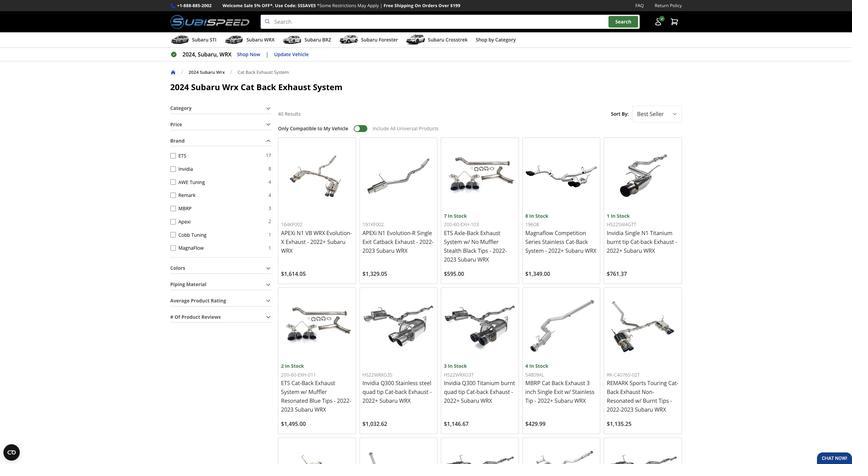 Task type: describe. For each thing, give the bounding box(es) containing it.
+1-888-885-2002 link
[[177, 2, 212, 9]]

40
[[278, 111, 284, 117]]

return policy
[[655, 2, 682, 9]]

rating
[[211, 297, 226, 304]]

stock for series
[[536, 213, 549, 219]]

only compatible to my vehicle
[[278, 125, 349, 132]]

1 for cobb tuning
[[269, 231, 271, 238]]

in for magnaflow competition series stainless cat-back system - 2022+ subaru wrx
[[530, 213, 534, 219]]

in for mbrp cat back exhaust 3 inch single exit w/ stainless tip - 2022+ subaru wrx
[[530, 363, 534, 369]]

stock for 011
[[291, 363, 304, 369]]

welcome
[[223, 2, 243, 9]]

invidia right invidia button
[[179, 166, 193, 172]]

awe touring edition exhaust for vb subaru wrx - chrome silver image
[[526, 441, 598, 464]]

2023 inside rk-c4076s-02t remark sports touring cat- back exhaust non- resonated w/ burnt tips - 2022-2023 subaru wrx
[[622, 406, 634, 414]]

back for burnt
[[641, 238, 653, 246]]

material
[[186, 281, 207, 288]]

- inside 7 in stock 200-60-exh-103 ets axle-back exhaust system w/ no muffler stealth black tips - 2022- 2023 subaru wrx
[[490, 247, 492, 255]]

wrx inside hs22wrxg3s invidia q300 stainless steel quad tip cat-back exhaust - 2022+ subaru wrx
[[399, 397, 411, 405]]

2 for 2
[[269, 218, 271, 225]]

1 vertical spatial vehicle
[[332, 125, 349, 132]]

$199
[[451, 2, 461, 9]]

subaru inside 7 in stock 200-60-exh-103 ets axle-back exhaust system w/ no muffler stealth black tips - 2022- 2023 subaru wrx
[[458, 256, 476, 263]]

n1 inside 1 in stock hs22sw4gtt invidia single n1 titanium burnt tip cat-back exhaust - 2022+ subaru wrx
[[642, 229, 649, 237]]

a subaru wrx thumbnail image image
[[225, 35, 244, 45]]

quad inside hs22wrxg3s invidia q300 stainless steel quad tip cat-back exhaust - 2022+ subaru wrx
[[363, 389, 376, 396]]

2024 subaru wrx link down subaru, at the left of the page
[[189, 69, 230, 75]]

wrx for 2024 subaru wrx
[[216, 69, 225, 75]]

2022+ inside "4 in stock s4809al mbrp cat back exhaust 3 inch single exit w/ stainless tip - 2022+ subaru wrx"
[[538, 397, 554, 405]]

shop by category button
[[476, 34, 516, 47]]

open widget image
[[3, 445, 20, 461]]

burnt inside 1 in stock hs22sw4gtt invidia single n1 titanium burnt tip cat-back exhaust - 2022+ subaru wrx
[[607, 238, 621, 246]]

single inside 1 in stock hs22sw4gtt invidia single n1 titanium burnt tip cat-back exhaust - 2022+ subaru wrx
[[625, 229, 641, 237]]

piping
[[170, 281, 185, 288]]

resonated inside rk-c4076s-02t remark sports touring cat- back exhaust non- resonated w/ burnt tips - 2022-2023 subaru wrx
[[607, 397, 634, 405]]

no
[[472, 238, 479, 246]]

cat back exhaust system link
[[238, 69, 295, 75]]

include
[[373, 125, 389, 132]]

invidia inside hs22wrxg3s invidia q300 stainless steel quad tip cat-back exhaust - 2022+ subaru wrx
[[363, 380, 379, 387]]

2024 subaru wrx cat back exhaust system
[[170, 81, 343, 93]]

cat- inside rk-c4076s-02t remark sports touring cat- back exhaust non- resonated w/ burnt tips - 2022-2023 subaru wrx
[[669, 380, 679, 387]]

shipping
[[395, 2, 414, 9]]

wrx inside 8 in stock 19608 magnaflow competition series stainless cat-back system - 2022+ subaru wrx
[[585, 247, 597, 255]]

stealth
[[444, 247, 462, 255]]

tip for quad
[[459, 389, 465, 396]]

single inside "4 in stock s4809al mbrp cat back exhaust 3 inch single exit w/ stainless tip - 2022+ subaru wrx"
[[538, 389, 553, 396]]

restrictions
[[333, 2, 357, 9]]

w/ for no
[[464, 238, 470, 246]]

on
[[415, 2, 421, 9]]

1 for magnaflow
[[269, 245, 271, 251]]

n1 for vb
[[297, 229, 304, 237]]

muffler inside 2 in stock 200-60-exh-011 ets cat-back exhaust system w/ muffler resonated blue tips - 2022- 2023 subaru wrx
[[309, 389, 327, 396]]

2024, subaru, wrx
[[183, 51, 232, 58]]

Select... button
[[633, 106, 682, 122]]

all
[[391, 125, 396, 132]]

evolution- inside apexi n1 evolution-r single exit catback exhaust - 2022- 2023 subaru wrx
[[387, 229, 413, 237]]

Apexi button
[[170, 219, 176, 225]]

MagnaFlow button
[[170, 245, 176, 251]]

cat- inside 8 in stock 19608 magnaflow competition series stainless cat-back system - 2022+ subaru wrx
[[566, 238, 576, 246]]

011
[[308, 372, 316, 378]]

- inside apexi n1 vb wrx evolution- x exhaust - 2022+ subaru wrx
[[307, 238, 309, 246]]

subaru inside "4 in stock s4809al mbrp cat back exhaust 3 inch single exit w/ stainless tip - 2022+ subaru wrx"
[[555, 397, 573, 405]]

off*.
[[262, 2, 274, 9]]

back inside rk-c4076s-02t remark sports touring cat- back exhaust non- resonated w/ burnt tips - 2022-2023 subaru wrx
[[607, 389, 619, 396]]

apexi n1 vb wrx evolution-x exhaust - 2022+ subaru wrx image
[[281, 140, 353, 212]]

subaru crosstrek button
[[406, 34, 468, 47]]

subaru forester button
[[340, 34, 398, 47]]

price button
[[170, 119, 271, 130]]

888-
[[184, 2, 193, 9]]

brz
[[322, 36, 331, 43]]

2023 inside 2 in stock 200-60-exh-011 ets cat-back exhaust system w/ muffler resonated blue tips - 2022- 2023 subaru wrx
[[281, 406, 294, 414]]

ets for ets cat-back exhaust system w/ muffler resonated blue tips - 2022- 2023 subaru wrx
[[281, 380, 290, 387]]

2022+ inside hs22wrxg3s invidia q300 stainless steel quad tip cat-back exhaust - 2022+ subaru wrx
[[363, 397, 378, 405]]

$1,135.25
[[607, 421, 632, 428]]

wrx inside "4 in stock s4809al mbrp cat back exhaust 3 inch single exit w/ stainless tip - 2022+ subaru wrx"
[[575, 397, 586, 405]]

c4076s-
[[614, 372, 632, 378]]

include all universal products
[[373, 125, 439, 132]]

0 vertical spatial product
[[191, 297, 210, 304]]

40 results
[[278, 111, 301, 117]]

5%
[[254, 2, 261, 9]]

blue
[[310, 397, 321, 405]]

apexi for exhaust
[[281, 229, 296, 237]]

cat back exhaust system
[[238, 69, 289, 75]]

by:
[[622, 111, 629, 117]]

exhaust inside 3 in stock hs22wrxg3t invidia q300 titanium burnt quad tip cat-back exhaust - 2022+ subaru wrx
[[490, 389, 510, 396]]

welcome sale 5% off*. use code: sssave5
[[223, 2, 316, 9]]

muffler inside 7 in stock 200-60-exh-103 ets axle-back exhaust system w/ no muffler stealth black tips - 2022- 2023 subaru wrx
[[480, 238, 499, 246]]

exhaust inside 7 in stock 200-60-exh-103 ets axle-back exhaust system w/ no muffler stealth black tips - 2022- 2023 subaru wrx
[[481, 229, 501, 237]]

free
[[384, 2, 394, 9]]

60- for axle-
[[454, 221, 461, 228]]

subaru for 2024 subaru wrx
[[200, 69, 215, 75]]

hs22wrxg3s invidia q300 stainless steel quad tip cat-back exhaust - 2022+ subaru wrx
[[363, 372, 432, 405]]

3 for 3
[[269, 205, 271, 212]]

- inside apexi n1 evolution-r single exit catback exhaust - 2022- 2023 subaru wrx
[[417, 238, 418, 246]]

4 for remark
[[269, 192, 271, 198]]

4 for awe tuning
[[269, 179, 271, 185]]

may
[[358, 2, 366, 9]]

60- for cat-
[[291, 372, 298, 378]]

2022- inside apexi n1 evolution-r single exit catback exhaust - 2022- 2023 subaru wrx
[[420, 238, 434, 246]]

AWE Tuning button
[[170, 179, 176, 185]]

tips inside rk-c4076s-02t remark sports touring cat- back exhaust non- resonated w/ burnt tips - 2022-2023 subaru wrx
[[659, 397, 669, 405]]

back inside 7 in stock 200-60-exh-103 ets axle-back exhaust system w/ no muffler stealth black tips - 2022- 2023 subaru wrx
[[467, 229, 479, 237]]

subaru inside "dropdown button"
[[428, 36, 445, 43]]

subaru,
[[198, 51, 218, 58]]

series
[[526, 238, 541, 246]]

$1,329.05
[[363, 270, 388, 278]]

stainless inside hs22wrxg3s invidia q300 stainless steel quad tip cat-back exhaust - 2022+ subaru wrx
[[396, 380, 418, 387]]

exh- for cat-
[[298, 372, 308, 378]]

policy
[[670, 2, 682, 9]]

# of product reviews button
[[170, 312, 271, 322]]

tips inside 2 in stock 200-60-exh-011 ets cat-back exhaust system w/ muffler resonated blue tips - 2022- 2023 subaru wrx
[[322, 397, 333, 405]]

subaru sti
[[192, 36, 217, 43]]

q300 inside 3 in stock hs22wrxg3t invidia q300 titanium burnt quad tip cat-back exhaust - 2022+ subaru wrx
[[462, 380, 476, 387]]

1 vertical spatial product
[[182, 314, 200, 320]]

magnaflow
[[526, 229, 554, 237]]

piping material button
[[170, 280, 271, 290]]

2024 subaru wrx
[[189, 69, 225, 75]]

tip for burnt
[[623, 238, 630, 246]]

wrx inside apexi n1 evolution-r single exit catback exhaust - 2022- 2023 subaru wrx
[[396, 247, 408, 255]]

tuning for awe tuning
[[190, 179, 205, 185]]

200- for ets cat-back exhaust system w/ muffler resonated blue tips - 2022- 2023 subaru wrx
[[281, 372, 291, 378]]

7 in stock 200-60-exh-103 ets axle-back exhaust system w/ no muffler stealth black tips - 2022- 2023 subaru wrx
[[444, 213, 507, 263]]

back inside hs22wrxg3s invidia q300 stainless steel quad tip cat-back exhaust - 2022+ subaru wrx
[[395, 389, 407, 396]]

universal
[[397, 125, 418, 132]]

02t
[[632, 372, 640, 378]]

hs22sw4gtt
[[607, 221, 637, 228]]

return
[[655, 2, 669, 9]]

8 for 8 in stock 19608 magnaflow competition series stainless cat-back system - 2022+ subaru wrx
[[526, 213, 529, 219]]

exhaust inside "4 in stock s4809al mbrp cat back exhaust 3 inch single exit w/ stainless tip - 2022+ subaru wrx"
[[566, 380, 586, 387]]

stock for titanium
[[454, 363, 467, 369]]

system inside 2 in stock 200-60-exh-011 ets cat-back exhaust system w/ muffler resonated blue tips - 2022- 2023 subaru wrx
[[281, 389, 300, 396]]

2022- inside 7 in stock 200-60-exh-103 ets axle-back exhaust system w/ no muffler stealth black tips - 2022- 2023 subaru wrx
[[493, 247, 507, 255]]

wrx inside 1 in stock hs22sw4gtt invidia single n1 titanium burnt tip cat-back exhaust - 2022+ subaru wrx
[[644, 247, 655, 255]]

update
[[274, 51, 291, 57]]

mbrp inside "4 in stock s4809al mbrp cat back exhaust 3 inch single exit w/ stainless tip - 2022+ subaru wrx"
[[526, 380, 541, 387]]

subaru inside 'dropdown button'
[[192, 36, 209, 43]]

MBRP button
[[170, 206, 176, 211]]

vehicle inside button
[[292, 51, 309, 57]]

2 for 2 in stock 200-60-exh-011 ets cat-back exhaust system w/ muffler resonated blue tips - 2022- 2023 subaru wrx
[[281, 363, 284, 369]]

2024,
[[183, 51, 197, 58]]

average product rating
[[170, 297, 226, 304]]

average product rating button
[[170, 296, 271, 306]]

subaru inside apexi n1 evolution-r single exit catback exhaust - 2022- 2023 subaru wrx
[[377, 247, 395, 255]]

exit inside "4 in stock s4809al mbrp cat back exhaust 3 inch single exit w/ stainless tip - 2022+ subaru wrx"
[[554, 389, 564, 396]]

apexi n1 vb wrx evolution- x exhaust - 2022+ subaru wrx
[[281, 229, 352, 255]]

7
[[444, 213, 447, 219]]

2022+ inside 1 in stock hs22sw4gtt invidia single n1 titanium burnt tip cat-back exhaust - 2022+ subaru wrx
[[607, 247, 623, 255]]

- inside 2 in stock 200-60-exh-011 ets cat-back exhaust system w/ muffler resonated blue tips - 2022- 2023 subaru wrx
[[334, 397, 336, 405]]

exit inside apexi n1 evolution-r single exit catback exhaust - 2022- 2023 subaru wrx
[[363, 238, 372, 246]]

brand
[[170, 137, 185, 144]]

exhaust inside hs22wrxg3s invidia q300 stainless steel quad tip cat-back exhaust - 2022+ subaru wrx
[[409, 389, 429, 396]]

4 in stock s4809al mbrp cat back exhaust 3 inch single exit w/ stainless tip - 2022+ subaru wrx
[[526, 363, 595, 405]]

results
[[285, 111, 301, 117]]

w/ for muffler
[[301, 389, 307, 396]]

*some
[[317, 2, 331, 9]]

search
[[616, 19, 632, 25]]

vb
[[306, 229, 312, 237]]

back inside "4 in stock s4809al mbrp cat back exhaust 3 inch single exit w/ stainless tip - 2022+ subaru wrx"
[[552, 380, 564, 387]]

my
[[324, 125, 331, 132]]

system inside 7 in stock 200-60-exh-103 ets axle-back exhaust system w/ no muffler stealth black tips - 2022- 2023 subaru wrx
[[444, 238, 463, 246]]

in for invidia q300 titanium burnt quad tip cat-back exhaust - 2022+ subaru wrx
[[448, 363, 453, 369]]

$1,495.00
[[281, 421, 306, 428]]

stainless inside "4 in stock s4809al mbrp cat back exhaust 3 inch single exit w/ stainless tip - 2022+ subaru wrx"
[[573, 389, 595, 396]]

burnt inside 3 in stock hs22wrxg3t invidia q300 titanium burnt quad tip cat-back exhaust - 2022+ subaru wrx
[[501, 380, 515, 387]]

Cobb Tuning button
[[170, 232, 176, 238]]

2023 inside 7 in stock 200-60-exh-103 ets axle-back exhaust system w/ no muffler stealth black tips - 2022- 2023 subaru wrx
[[444, 256, 457, 263]]

invidia dual n1 stainless steel tip cat-back exhaust - 2022+ subaru wrx image
[[607, 441, 679, 464]]

+1-
[[177, 2, 184, 9]]

invidia q300 titanium burnt quad tip cat-back exhaust - 2022+ subaru wrx image
[[444, 291, 516, 363]]

catback
[[373, 238, 394, 246]]

1 vertical spatial cat
[[241, 81, 255, 93]]

exh- for axle-
[[461, 221, 471, 228]]

w/ inside rk-c4076s-02t remark sports touring cat- back exhaust non- resonated w/ burnt tips - 2022-2023 subaru wrx
[[636, 397, 642, 405]]

a subaru forester thumbnail image image
[[340, 35, 359, 45]]

search button
[[609, 16, 639, 28]]

subaru inside 1 in stock hs22sw4gtt invidia single n1 titanium burnt tip cat-back exhaust - 2022+ subaru wrx
[[624, 247, 643, 255]]

wrx inside dropdown button
[[264, 36, 275, 43]]

in for ets axle-back exhaust system w/ no muffler stealth black tips - 2022- 2023 subaru wrx
[[448, 213, 453, 219]]

single inside apexi n1 evolution-r single exit catback exhaust - 2022- 2023 subaru wrx
[[417, 229, 432, 237]]

stock for n1
[[617, 213, 630, 219]]

exhaust inside apexi n1 evolution-r single exit catback exhaust - 2022- 2023 subaru wrx
[[395, 238, 415, 246]]

ETS button
[[170, 153, 176, 159]]

products
[[419, 125, 439, 132]]

1 inside 1 in stock hs22sw4gtt invidia single n1 titanium burnt tip cat-back exhaust - 2022+ subaru wrx
[[607, 213, 610, 219]]

subaru inside 8 in stock 19608 magnaflow competition series stainless cat-back system - 2022+ subaru wrx
[[566, 247, 584, 255]]

cat- inside 1 in stock hs22sw4gtt invidia single n1 titanium burnt tip cat-back exhaust - 2022+ subaru wrx
[[631, 238, 641, 246]]



Task type: locate. For each thing, give the bounding box(es) containing it.
0 horizontal spatial /
[[181, 68, 183, 76]]

remark boso edition axle-back exhaust (stainless steel tips) - 2022-2023 subaru wrx image
[[281, 441, 353, 464]]

200- inside 2 in stock 200-60-exh-011 ets cat-back exhaust system w/ muffler resonated blue tips - 2022- 2023 subaru wrx
[[281, 372, 291, 378]]

tip down hs22sw4gtt
[[623, 238, 630, 246]]

1 horizontal spatial evolution-
[[387, 229, 413, 237]]

stock inside 7 in stock 200-60-exh-103 ets axle-back exhaust system w/ no muffler stealth black tips - 2022- 2023 subaru wrx
[[454, 213, 467, 219]]

cat inside "4 in stock s4809al mbrp cat back exhaust 3 inch single exit w/ stainless tip - 2022+ subaru wrx"
[[542, 380, 551, 387]]

#
[[170, 314, 173, 320]]

cat- inside 2 in stock 200-60-exh-011 ets cat-back exhaust system w/ muffler resonated blue tips - 2022- 2023 subaru wrx
[[292, 380, 302, 387]]

a subaru crosstrek thumbnail image image
[[406, 35, 426, 45]]

2024 subaru wrx link down the 2024, subaru, wrx
[[189, 69, 225, 75]]

3 inside "4 in stock s4809al mbrp cat back exhaust 3 inch single exit w/ stainless tip - 2022+ subaru wrx"
[[587, 380, 590, 387]]

0 vertical spatial 1
[[607, 213, 610, 219]]

1 horizontal spatial quad
[[444, 389, 457, 396]]

single right r
[[417, 229, 432, 237]]

2 horizontal spatial ets
[[444, 229, 453, 237]]

exhaust inside 1 in stock hs22sw4gtt invidia single n1 titanium burnt tip cat-back exhaust - 2022+ subaru wrx
[[654, 238, 674, 246]]

subaru down the 2024, subaru, wrx
[[200, 69, 215, 75]]

mbrp right mbrp button
[[179, 205, 192, 212]]

0 horizontal spatial exh-
[[298, 372, 308, 378]]

2022+ right tip
[[538, 397, 554, 405]]

apexi inside apexi n1 evolution-r single exit catback exhaust - 2022- 2023 subaru wrx
[[363, 229, 377, 237]]

evolution- right the 'vb'
[[327, 229, 352, 237]]

60- inside 7 in stock 200-60-exh-103 ets axle-back exhaust system w/ no muffler stealth black tips - 2022- 2023 subaru wrx
[[454, 221, 461, 228]]

1 evolution- from the left
[[327, 229, 352, 237]]

exhaust inside apexi n1 vb wrx evolution- x exhaust - 2022+ subaru wrx
[[286, 238, 306, 246]]

exh- inside 2 in stock 200-60-exh-011 ets cat-back exhaust system w/ muffler resonated blue tips - 2022- 2023 subaru wrx
[[298, 372, 308, 378]]

1 vertical spatial 60-
[[291, 372, 298, 378]]

wrx inside 7 in stock 200-60-exh-103 ets axle-back exhaust system w/ no muffler stealth black tips - 2022- 2023 subaru wrx
[[478, 256, 489, 263]]

stock inside 1 in stock hs22sw4gtt invidia single n1 titanium burnt tip cat-back exhaust - 2022+ subaru wrx
[[617, 213, 630, 219]]

8 in stock 19608 magnaflow competition series stainless cat-back system - 2022+ subaru wrx
[[526, 213, 597, 255]]

1 vertical spatial titanium
[[477, 380, 500, 387]]

subaru inside apexi n1 vb wrx evolution- x exhaust - 2022+ subaru wrx
[[328, 238, 346, 246]]

back inside 1 in stock hs22sw4gtt invidia single n1 titanium burnt tip cat-back exhaust - 2022+ subaru wrx
[[641, 238, 653, 246]]

in inside "4 in stock s4809al mbrp cat back exhaust 3 inch single exit w/ stainless tip - 2022+ subaru wrx"
[[530, 363, 534, 369]]

invidia single n1 titanium burnt tip cat-back exhaust - 2022+ subaru wrx image
[[607, 140, 679, 212]]

0 horizontal spatial mbrp
[[179, 205, 192, 212]]

$1,032.62
[[363, 421, 388, 428]]

0 vertical spatial 4
[[269, 179, 271, 185]]

product
[[191, 297, 210, 304], [182, 314, 200, 320]]

select... image
[[672, 111, 678, 117]]

stock for back
[[536, 363, 549, 369]]

resonated inside 2 in stock 200-60-exh-011 ets cat-back exhaust system w/ muffler resonated blue tips - 2022- 2023 subaru wrx
[[281, 397, 308, 405]]

vehicle
[[292, 51, 309, 57], [332, 125, 349, 132]]

now
[[250, 51, 260, 57]]

in for invidia single n1 titanium burnt tip cat-back exhaust - 2022+ subaru wrx
[[611, 213, 616, 219]]

2 inside 2 in stock 200-60-exh-011 ets cat-back exhaust system w/ muffler resonated blue tips - 2022- 2023 subaru wrx
[[281, 363, 284, 369]]

muffler up blue
[[309, 389, 327, 396]]

2023 inside apexi n1 evolution-r single exit catback exhaust - 2022- 2023 subaru wrx
[[363, 247, 375, 255]]

cat
[[238, 69, 245, 75], [241, 81, 255, 93], [542, 380, 551, 387]]

0 horizontal spatial 8
[[269, 165, 271, 172]]

1 vertical spatial ets
[[444, 229, 453, 237]]

2022+ up $1,032.62
[[363, 397, 378, 405]]

60- inside 2 in stock 200-60-exh-011 ets cat-back exhaust system w/ muffler resonated blue tips - 2022- 2023 subaru wrx
[[291, 372, 298, 378]]

2024 down home icon
[[170, 81, 189, 93]]

apexi n1 evolution-r single exit catback exhaust - 2022-2023 subaru wrx image
[[363, 140, 435, 212]]

2022+ up "$1,146.67"
[[444, 397, 460, 405]]

2022+ down the 'vb'
[[311, 238, 326, 246]]

invidia inside 3 in stock hs22wrxg3t invidia q300 titanium burnt quad tip cat-back exhaust - 2022+ subaru wrx
[[444, 380, 461, 387]]

1 horizontal spatial exit
[[554, 389, 564, 396]]

200- left "011"
[[281, 372, 291, 378]]

apexi for catback
[[363, 229, 377, 237]]

q300
[[381, 380, 394, 387], [462, 380, 476, 387]]

product down material
[[191, 297, 210, 304]]

piping material
[[170, 281, 207, 288]]

19608
[[526, 221, 539, 228]]

n1 inside apexi n1 evolution-r single exit catback exhaust - 2022- 2023 subaru wrx
[[378, 229, 386, 237]]

0 horizontal spatial back
[[395, 389, 407, 396]]

1 horizontal spatial 200-
[[444, 221, 454, 228]]

hs22wrxg3s
[[363, 372, 393, 378]]

quad down 'hs22wrxg3s'
[[363, 389, 376, 396]]

sort by:
[[611, 111, 629, 117]]

Invidia button
[[170, 166, 176, 172]]

1 horizontal spatial 8
[[526, 213, 529, 219]]

muffler
[[480, 238, 499, 246], [309, 389, 327, 396]]

tip
[[526, 397, 534, 405]]

0 horizontal spatial titanium
[[477, 380, 500, 387]]

0 vertical spatial wrx
[[216, 69, 225, 75]]

60-
[[454, 221, 461, 228], [291, 372, 298, 378]]

- inside 3 in stock hs22wrxg3t invidia q300 titanium burnt quad tip cat-back exhaust - 2022+ subaru wrx
[[512, 389, 513, 396]]

4 inside "4 in stock s4809al mbrp cat back exhaust 3 inch single exit w/ stainless tip - 2022+ subaru wrx"
[[526, 363, 529, 369]]

tip inside 3 in stock hs22wrxg3t invidia q300 titanium burnt quad tip cat-back exhaust - 2022+ subaru wrx
[[459, 389, 465, 396]]

2 vertical spatial ets
[[281, 380, 290, 387]]

0 horizontal spatial apexi
[[281, 229, 296, 237]]

compatible
[[290, 125, 317, 132]]

$761.37
[[607, 270, 627, 278]]

2024 for 2024 subaru wrx
[[189, 69, 199, 75]]

ets inside 7 in stock 200-60-exh-103 ets axle-back exhaust system w/ no muffler stealth black tips - 2022- 2023 subaru wrx
[[444, 229, 453, 237]]

quad down hs22wrxg3t
[[444, 389, 457, 396]]

2022-
[[420, 238, 434, 246], [493, 247, 507, 255], [337, 397, 351, 405], [607, 406, 622, 414]]

$1,614.05
[[281, 270, 306, 278]]

search input field
[[261, 15, 640, 29]]

2 horizontal spatial back
[[641, 238, 653, 246]]

a subaru sti thumbnail image image
[[170, 35, 189, 45]]

1 horizontal spatial 2
[[281, 363, 284, 369]]

tuning right cobb
[[191, 232, 207, 238]]

0 horizontal spatial single
[[417, 229, 432, 237]]

0 horizontal spatial 2
[[269, 218, 271, 225]]

resonated down remark
[[607, 397, 634, 405]]

apexi down 191kf002
[[363, 229, 377, 237]]

60- up axle- on the right
[[454, 221, 461, 228]]

0 vertical spatial stainless
[[543, 238, 565, 246]]

ets cat-back exhaust system w/ muffler resonated blue tips - 2022-2023 subaru wrx image
[[281, 291, 353, 363]]

use
[[275, 2, 283, 9]]

1 horizontal spatial ets
[[281, 380, 290, 387]]

0 vertical spatial titanium
[[651, 229, 673, 237]]

2 horizontal spatial n1
[[642, 229, 649, 237]]

2 vertical spatial stainless
[[573, 389, 595, 396]]

touring
[[648, 380, 667, 387]]

exhaust inside 2 in stock 200-60-exh-011 ets cat-back exhaust system w/ muffler resonated blue tips - 2022- 2023 subaru wrx
[[315, 380, 335, 387]]

invidia inside 1 in stock hs22sw4gtt invidia single n1 titanium burnt tip cat-back exhaust - 2022+ subaru wrx
[[607, 229, 624, 237]]

wrx
[[264, 36, 275, 43], [220, 51, 232, 58], [314, 229, 325, 237], [281, 247, 293, 255], [396, 247, 408, 255], [585, 247, 597, 255], [644, 247, 655, 255], [478, 256, 489, 263], [399, 397, 411, 405], [481, 397, 492, 405], [575, 397, 586, 405], [315, 406, 326, 414], [655, 406, 667, 414]]

invidia down hs22wrxg3t
[[444, 380, 461, 387]]

w/
[[464, 238, 470, 246], [301, 389, 307, 396], [565, 389, 571, 396], [636, 397, 642, 405]]

subaru wrx
[[247, 36, 275, 43]]

in inside 1 in stock hs22sw4gtt invidia single n1 titanium burnt tip cat-back exhaust - 2022+ subaru wrx
[[611, 213, 616, 219]]

invidia dual n1 titanium burnt tip cat-back exhaust - 2022+ subaru wrx image
[[444, 441, 516, 464]]

sti
[[210, 36, 217, 43]]

1 horizontal spatial 3
[[444, 363, 447, 369]]

1 horizontal spatial mbrp
[[526, 380, 541, 387]]

price
[[170, 121, 182, 128]]

2023 down 'catback'
[[363, 247, 375, 255]]

forester
[[379, 36, 398, 43]]

2022- inside rk-c4076s-02t remark sports touring cat- back exhaust non- resonated w/ burnt tips - 2022-2023 subaru wrx
[[607, 406, 622, 414]]

sssave5
[[298, 2, 316, 9]]

2 horizontal spatial tip
[[623, 238, 630, 246]]

8 down 17
[[269, 165, 271, 172]]

0 vertical spatial muffler
[[480, 238, 499, 246]]

1 horizontal spatial muffler
[[480, 238, 499, 246]]

magnaflow competition series stainless cat-back system - 2022+ subaru wrx image
[[526, 140, 598, 212]]

subaru for 2024 subaru wrx cat back exhaust system
[[191, 81, 220, 93]]

1 vertical spatial wrx
[[222, 81, 239, 93]]

1 vertical spatial subaru
[[191, 81, 220, 93]]

cobb tuning
[[179, 232, 207, 238]]

/ for cat back exhaust system link
[[230, 68, 232, 76]]

2 evolution- from the left
[[387, 229, 413, 237]]

Remark button
[[170, 193, 176, 198]]

shop now
[[237, 51, 260, 57]]

2023 up $1,495.00
[[281, 406, 294, 414]]

subaru inside 2 in stock 200-60-exh-011 ets cat-back exhaust system w/ muffler resonated blue tips - 2022- 2023 subaru wrx
[[295, 406, 313, 414]]

2022+ up $761.37
[[607, 247, 623, 255]]

1 vertical spatial 2
[[281, 363, 284, 369]]

code:
[[284, 2, 297, 9]]

0 horizontal spatial resonated
[[281, 397, 308, 405]]

60- left "011"
[[291, 372, 298, 378]]

stock inside 3 in stock hs22wrxg3t invidia q300 titanium burnt quad tip cat-back exhaust - 2022+ subaru wrx
[[454, 363, 467, 369]]

stock inside "4 in stock s4809al mbrp cat back exhaust 3 inch single exit w/ stainless tip - 2022+ subaru wrx"
[[536, 363, 549, 369]]

in inside 7 in stock 200-60-exh-103 ets axle-back exhaust system w/ no muffler stealth black tips - 2022- 2023 subaru wrx
[[448, 213, 453, 219]]

category button
[[170, 103, 271, 114]]

home image
[[170, 69, 176, 75]]

2 horizontal spatial 3
[[587, 380, 590, 387]]

single right inch in the bottom of the page
[[538, 389, 553, 396]]

shop left the by
[[476, 36, 488, 43]]

$429.99
[[526, 421, 546, 428]]

shop for shop by category
[[476, 36, 488, 43]]

- inside 1 in stock hs22sw4gtt invidia single n1 titanium burnt tip cat-back exhaust - 2022+ subaru wrx
[[676, 238, 678, 246]]

subaru brz button
[[283, 34, 331, 47]]

0 horizontal spatial |
[[266, 51, 269, 58]]

quad inside 3 in stock hs22wrxg3t invidia q300 titanium burnt quad tip cat-back exhaust - 2022+ subaru wrx
[[444, 389, 457, 396]]

1 resonated from the left
[[281, 397, 308, 405]]

3 n1 from the left
[[642, 229, 649, 237]]

of
[[175, 314, 180, 320]]

tip down hs22wrxg3t
[[459, 389, 465, 396]]

1 apexi from the left
[[281, 229, 296, 237]]

0 horizontal spatial vehicle
[[292, 51, 309, 57]]

q300 down hs22wrxg3t
[[462, 380, 476, 387]]

1 vertical spatial 2024
[[170, 81, 189, 93]]

sort
[[611, 111, 621, 117]]

shop now link
[[237, 51, 260, 58]]

2 resonated from the left
[[607, 397, 634, 405]]

tip inside hs22wrxg3s invidia q300 stainless steel quad tip cat-back exhaust - 2022+ subaru wrx
[[377, 389, 384, 396]]

titanium inside 1 in stock hs22sw4gtt invidia single n1 titanium burnt tip cat-back exhaust - 2022+ subaru wrx
[[651, 229, 673, 237]]

0 horizontal spatial n1
[[297, 229, 304, 237]]

1 horizontal spatial tip
[[459, 389, 465, 396]]

back inside 3 in stock hs22wrxg3t invidia q300 titanium burnt quad tip cat-back exhaust - 2022+ subaru wrx
[[477, 389, 489, 396]]

stock inside 8 in stock 19608 magnaflow competition series stainless cat-back system - 2022+ subaru wrx
[[536, 213, 549, 219]]

1 n1 from the left
[[297, 229, 304, 237]]

0 horizontal spatial tip
[[377, 389, 384, 396]]

2 quad from the left
[[444, 389, 457, 396]]

shop for shop now
[[237, 51, 249, 57]]

2022- inside 2 in stock 200-60-exh-011 ets cat-back exhaust system w/ muffler resonated blue tips - 2022- 2023 subaru wrx
[[337, 397, 351, 405]]

1 vertical spatial 8
[[526, 213, 529, 219]]

back for quad
[[477, 389, 489, 396]]

remark
[[607, 380, 629, 387]]

2022+ inside 3 in stock hs22wrxg3t invidia q300 titanium burnt quad tip cat-back exhaust - 2022+ subaru wrx
[[444, 397, 460, 405]]

1 horizontal spatial apexi
[[363, 229, 377, 237]]

2 apexi from the left
[[363, 229, 377, 237]]

0 horizontal spatial exit
[[363, 238, 372, 246]]

2024 down 2024,
[[189, 69, 199, 75]]

0 horizontal spatial 60-
[[291, 372, 298, 378]]

subaru
[[200, 69, 215, 75], [191, 81, 220, 93]]

subaru brz
[[305, 36, 331, 43]]

back inside 8 in stock 19608 magnaflow competition series stainless cat-back system - 2022+ subaru wrx
[[576, 238, 588, 246]]

1 horizontal spatial exh-
[[461, 221, 471, 228]]

2023
[[363, 247, 375, 255], [444, 256, 457, 263], [281, 406, 294, 414], [622, 406, 634, 414]]

0 horizontal spatial stainless
[[396, 380, 418, 387]]

cat down s4809al
[[542, 380, 551, 387]]

2022+
[[311, 238, 326, 246], [549, 247, 564, 255], [607, 247, 623, 255], [363, 397, 378, 405], [444, 397, 460, 405], [538, 397, 554, 405]]

4
[[269, 179, 271, 185], [269, 192, 271, 198], [526, 363, 529, 369]]

subaru down the 2024 subaru wrx
[[191, 81, 220, 93]]

tip down 'hs22wrxg3s'
[[377, 389, 384, 396]]

remark
[[179, 192, 196, 199]]

in inside 3 in stock hs22wrxg3t invidia q300 titanium burnt quad tip cat-back exhaust - 2022+ subaru wrx
[[448, 363, 453, 369]]

200- inside 7 in stock 200-60-exh-103 ets axle-back exhaust system w/ no muffler stealth black tips - 2022- 2023 subaru wrx
[[444, 221, 454, 228]]

1 vertical spatial shop
[[237, 51, 249, 57]]

apply
[[368, 2, 379, 9]]

a subaru brz thumbnail image image
[[283, 35, 302, 45]]

q300 down 'hs22wrxg3s'
[[381, 380, 394, 387]]

8 up 19608
[[526, 213, 529, 219]]

resonated
[[281, 397, 308, 405], [607, 397, 634, 405]]

stock inside 2 in stock 200-60-exh-011 ets cat-back exhaust system w/ muffler resonated blue tips - 2022- 2023 subaru wrx
[[291, 363, 304, 369]]

wrx down subaru, at the left of the page
[[216, 69, 225, 75]]

in for ets cat-back exhaust system w/ muffler resonated blue tips - 2022- 2023 subaru wrx
[[285, 363, 290, 369]]

back inside 2 in stock 200-60-exh-011 ets cat-back exhaust system w/ muffler resonated blue tips - 2022- 2023 subaru wrx
[[302, 380, 314, 387]]

0 vertical spatial shop
[[476, 36, 488, 43]]

1 horizontal spatial q300
[[462, 380, 476, 387]]

subaru inside 'dropdown button'
[[305, 36, 321, 43]]

mbrp down s4809al
[[526, 380, 541, 387]]

0 vertical spatial mbrp
[[179, 205, 192, 212]]

colors
[[170, 265, 185, 271]]

wrx up category dropdown button
[[222, 81, 239, 93]]

1 vertical spatial burnt
[[501, 380, 515, 387]]

faq link
[[636, 2, 644, 9]]

muffler right no
[[480, 238, 499, 246]]

- inside hs22wrxg3s invidia q300 stainless steel quad tip cat-back exhaust - 2022+ subaru wrx
[[430, 389, 432, 396]]

remark sports touring cat-back exhaust non-resonated w/ burnt tips - 2022-2023 subaru wrx image
[[607, 291, 679, 363]]

2 horizontal spatial single
[[625, 229, 641, 237]]

single down hs22sw4gtt
[[625, 229, 641, 237]]

0 vertical spatial 200-
[[444, 221, 454, 228]]

mbrp cat back exhaust 3 inch single exit w/ stainless tip - 2022+ subaru wrx image
[[526, 291, 598, 363]]

x
[[281, 238, 284, 246]]

2022+ down competition
[[549, 247, 564, 255]]

evolution- inside apexi n1 vb wrx evolution- x exhaust - 2022+ subaru wrx
[[327, 229, 352, 237]]

1 vertical spatial tuning
[[191, 232, 207, 238]]

wrx inside 2 in stock 200-60-exh-011 ets cat-back exhaust system w/ muffler resonated blue tips - 2022- 2023 subaru wrx
[[315, 406, 326, 414]]

3 inside 3 in stock hs22wrxg3t invidia q300 titanium burnt quad tip cat-back exhaust - 2022+ subaru wrx
[[444, 363, 447, 369]]

2 horizontal spatial tips
[[659, 397, 669, 405]]

ets for ets axle-back exhaust system w/ no muffler stealth black tips - 2022- 2023 subaru wrx
[[444, 229, 453, 237]]

0 vertical spatial cat
[[238, 69, 245, 75]]

return policy link
[[655, 2, 682, 9]]

0 vertical spatial |
[[380, 2, 383, 9]]

w/ inside 7 in stock 200-60-exh-103 ets axle-back exhaust system w/ no muffler stealth black tips - 2022- 2023 subaru wrx
[[464, 238, 470, 246]]

1 q300 from the left
[[381, 380, 394, 387]]

0 vertical spatial tuning
[[190, 179, 205, 185]]

invidia
[[179, 166, 193, 172], [607, 229, 624, 237], [363, 380, 379, 387], [444, 380, 461, 387]]

| left free
[[380, 2, 383, 9]]

awe
[[179, 179, 189, 185]]

invidia down 'hs22wrxg3s'
[[363, 380, 379, 387]]

w/ inside "4 in stock s4809al mbrp cat back exhaust 3 inch single exit w/ stainless tip - 2022+ subaru wrx"
[[565, 389, 571, 396]]

2 in stock 200-60-exh-011 ets cat-back exhaust system w/ muffler resonated blue tips - 2022- 2023 subaru wrx
[[281, 363, 351, 414]]

subaru inside rk-c4076s-02t remark sports touring cat- back exhaust non- resonated w/ burnt tips - 2022-2023 subaru wrx
[[635, 406, 654, 414]]

/ right the 2024 subaru wrx
[[230, 68, 232, 76]]

tips down no
[[478, 247, 488, 255]]

0 vertical spatial 60-
[[454, 221, 461, 228]]

0 horizontal spatial ets
[[179, 153, 186, 159]]

category
[[496, 36, 516, 43]]

2 vertical spatial 1
[[269, 245, 271, 251]]

2 vertical spatial cat
[[542, 380, 551, 387]]

8 for 8
[[269, 165, 271, 172]]

200- for ets axle-back exhaust system w/ no muffler stealth black tips - 2022- 2023 subaru wrx
[[444, 221, 454, 228]]

2024 for 2024 subaru wrx cat back exhaust system
[[170, 81, 189, 93]]

1 vertical spatial exh-
[[298, 372, 308, 378]]

1 horizontal spatial back
[[477, 389, 489, 396]]

shop by category
[[476, 36, 516, 43]]

0 vertical spatial vehicle
[[292, 51, 309, 57]]

by
[[489, 36, 494, 43]]

subaru inside 3 in stock hs22wrxg3t invidia q300 titanium burnt quad tip cat-back exhaust - 2022+ subaru wrx
[[461, 397, 480, 405]]

w/ inside 2 in stock 200-60-exh-011 ets cat-back exhaust system w/ muffler resonated blue tips - 2022- 2023 subaru wrx
[[301, 389, 307, 396]]

invidia q300 stainless steel quad tip cat-back exhaust - 2022+ subaru wrx image
[[363, 291, 435, 363]]

vehicle right 'my'
[[332, 125, 349, 132]]

0 vertical spatial exh-
[[461, 221, 471, 228]]

1 vertical spatial muffler
[[309, 389, 327, 396]]

n1 inside apexi n1 vb wrx evolution- x exhaust - 2022+ subaru wrx
[[297, 229, 304, 237]]

1 vertical spatial exit
[[554, 389, 564, 396]]

button image
[[654, 18, 663, 26]]

0 horizontal spatial 3
[[269, 205, 271, 212]]

cat- inside hs22wrxg3s invidia q300 stainless steel quad tip cat-back exhaust - 2022+ subaru wrx
[[385, 389, 395, 396]]

/ right home icon
[[181, 68, 183, 76]]

/ for 2024 subaru wrx link underneath subaru, at the left of the page
[[181, 68, 183, 76]]

subaru sti button
[[170, 34, 217, 47]]

tips inside 7 in stock 200-60-exh-103 ets axle-back exhaust system w/ no muffler stealth black tips - 2022- 2023 subaru wrx
[[478, 247, 488, 255]]

n1 for evolution-
[[378, 229, 386, 237]]

exit right inch in the bottom of the page
[[554, 389, 564, 396]]

subispeed logo image
[[170, 15, 250, 29]]

1 horizontal spatial shop
[[476, 36, 488, 43]]

0 horizontal spatial q300
[[381, 380, 394, 387]]

ets axle-back exhaust system w/ no muffler stealth black tips - 2022-2023 subaru wrx image
[[444, 140, 516, 212]]

tuning
[[190, 179, 205, 185], [191, 232, 207, 238]]

hs22wrxg3t
[[444, 372, 474, 378]]

product right of
[[182, 314, 200, 320]]

+1-888-885-2002
[[177, 2, 212, 9]]

in
[[448, 213, 453, 219], [530, 213, 534, 219], [611, 213, 616, 219], [285, 363, 290, 369], [448, 363, 453, 369], [530, 363, 534, 369]]

2 vertical spatial 4
[[526, 363, 529, 369]]

- inside rk-c4076s-02t remark sports touring cat- back exhaust non- resonated w/ burnt tips - 2022-2023 subaru wrx
[[671, 397, 673, 405]]

stainless inside 8 in stock 19608 magnaflow competition series stainless cat-back system - 2022+ subaru wrx
[[543, 238, 565, 246]]

2 n1 from the left
[[378, 229, 386, 237]]

subaru inside hs22wrxg3s invidia q300 stainless steel quad tip cat-back exhaust - 2022+ subaru wrx
[[380, 397, 398, 405]]

2 horizontal spatial stainless
[[573, 389, 595, 396]]

tips right blue
[[322, 397, 333, 405]]

tips right burnt
[[659, 397, 669, 405]]

2 / from the left
[[230, 68, 232, 76]]

3 for 3 in stock hs22wrxg3t invidia q300 titanium burnt quad tip cat-back exhaust - 2022+ subaru wrx
[[444, 363, 447, 369]]

1 horizontal spatial |
[[380, 2, 383, 9]]

tip inside 1 in stock hs22sw4gtt invidia single n1 titanium burnt tip cat-back exhaust - 2022+ subaru wrx
[[623, 238, 630, 246]]

2022+ inside 8 in stock 19608 magnaflow competition series stainless cat-back system - 2022+ subaru wrx
[[549, 247, 564, 255]]

non-
[[642, 389, 655, 396]]

2022+ inside apexi n1 vb wrx evolution- x exhaust - 2022+ subaru wrx
[[311, 238, 326, 246]]

1 horizontal spatial stainless
[[543, 238, 565, 246]]

cat down shop now link
[[238, 69, 245, 75]]

apexi down 164kf002
[[281, 229, 296, 237]]

tips
[[478, 247, 488, 255], [322, 397, 333, 405], [659, 397, 669, 405]]

1 horizontal spatial vehicle
[[332, 125, 349, 132]]

vehicle down subaru brz 'dropdown button'
[[292, 51, 309, 57]]

invidia down hs22sw4gtt
[[607, 229, 624, 237]]

wrx inside rk-c4076s-02t remark sports touring cat- back exhaust non- resonated w/ burnt tips - 2022-2023 subaru wrx
[[655, 406, 667, 414]]

0 vertical spatial burnt
[[607, 238, 621, 246]]

1 vertical spatial |
[[266, 51, 269, 58]]

inch
[[526, 389, 536, 396]]

remark r1 titanium muffler - 2022-2023 subaru wrx image
[[363, 441, 435, 464]]

q300 inside hs22wrxg3s invidia q300 stainless steel quad tip cat-back exhaust - 2022+ subaru wrx
[[381, 380, 394, 387]]

w/ for stainless
[[565, 389, 571, 396]]

average
[[170, 297, 190, 304]]

1 horizontal spatial titanium
[[651, 229, 673, 237]]

200- down 7 at the top of page
[[444, 221, 454, 228]]

- inside 8 in stock 19608 magnaflow competition series stainless cat-back system - 2022+ subaru wrx
[[546, 247, 547, 255]]

1 quad from the left
[[363, 389, 376, 396]]

in inside 2 in stock 200-60-exh-011 ets cat-back exhaust system w/ muffler resonated blue tips - 2022- 2023 subaru wrx
[[285, 363, 290, 369]]

exit left 'catback'
[[363, 238, 372, 246]]

mbrp
[[179, 205, 192, 212], [526, 380, 541, 387]]

1 / from the left
[[181, 68, 183, 76]]

tuning right awe
[[190, 179, 205, 185]]

1 vertical spatial mbrp
[[526, 380, 541, 387]]

crosstrek
[[446, 36, 468, 43]]

1 horizontal spatial tips
[[478, 247, 488, 255]]

wrx for 2024 subaru wrx cat back exhaust system
[[222, 81, 239, 93]]

apexi
[[179, 218, 191, 225]]

system inside 8 in stock 19608 magnaflow competition series stainless cat-back system - 2022+ subaru wrx
[[526, 247, 544, 255]]

1 vertical spatial 1
[[269, 231, 271, 238]]

cat-
[[566, 238, 576, 246], [631, 238, 641, 246], [292, 380, 302, 387], [669, 380, 679, 387], [385, 389, 395, 396], [467, 389, 477, 396]]

evolution- up 'catback'
[[387, 229, 413, 237]]

1 horizontal spatial 60-
[[454, 221, 461, 228]]

shop left now
[[237, 51, 249, 57]]

1 horizontal spatial /
[[230, 68, 232, 76]]

stock for 103
[[454, 213, 467, 219]]

exh-
[[461, 221, 471, 228], [298, 372, 308, 378]]

wrx inside 3 in stock hs22wrxg3t invidia q300 titanium burnt quad tip cat-back exhaust - 2022+ subaru wrx
[[481, 397, 492, 405]]

1 horizontal spatial n1
[[378, 229, 386, 237]]

0 horizontal spatial muffler
[[309, 389, 327, 396]]

2 q300 from the left
[[462, 380, 476, 387]]

2023 down stealth
[[444, 256, 457, 263]]

0 horizontal spatial 200-
[[281, 372, 291, 378]]

exhaust inside rk-c4076s-02t remark sports touring cat- back exhaust non- resonated w/ burnt tips - 2022-2023 subaru wrx
[[621, 389, 641, 396]]

|
[[380, 2, 383, 9], [266, 51, 269, 58]]

subaru forester
[[361, 36, 398, 43]]

| right now
[[266, 51, 269, 58]]

wrx
[[216, 69, 225, 75], [222, 81, 239, 93]]

category
[[170, 105, 192, 111]]

cat- inside 3 in stock hs22wrxg3t invidia q300 titanium burnt quad tip cat-back exhaust - 2022+ subaru wrx
[[467, 389, 477, 396]]

rk-c4076s-02t remark sports touring cat- back exhaust non- resonated w/ burnt tips - 2022-2023 subaru wrx
[[607, 372, 679, 414]]

2023 up $1,135.25
[[622, 406, 634, 414]]

tuning for cobb tuning
[[191, 232, 207, 238]]

shop
[[476, 36, 488, 43], [237, 51, 249, 57]]

titanium inside 3 in stock hs22wrxg3t invidia q300 titanium burnt quad tip cat-back exhaust - 2022+ subaru wrx
[[477, 380, 500, 387]]

0 vertical spatial ets
[[179, 153, 186, 159]]

resonated left blue
[[281, 397, 308, 405]]

1 horizontal spatial resonated
[[607, 397, 634, 405]]

0 horizontal spatial burnt
[[501, 380, 515, 387]]

0 horizontal spatial quad
[[363, 389, 376, 396]]

0 vertical spatial 3
[[269, 205, 271, 212]]

cat down cat back exhaust system
[[241, 81, 255, 93]]



Task type: vqa. For each thing, say whether or not it's contained in the screenshot.
Colors dropdown button
yes



